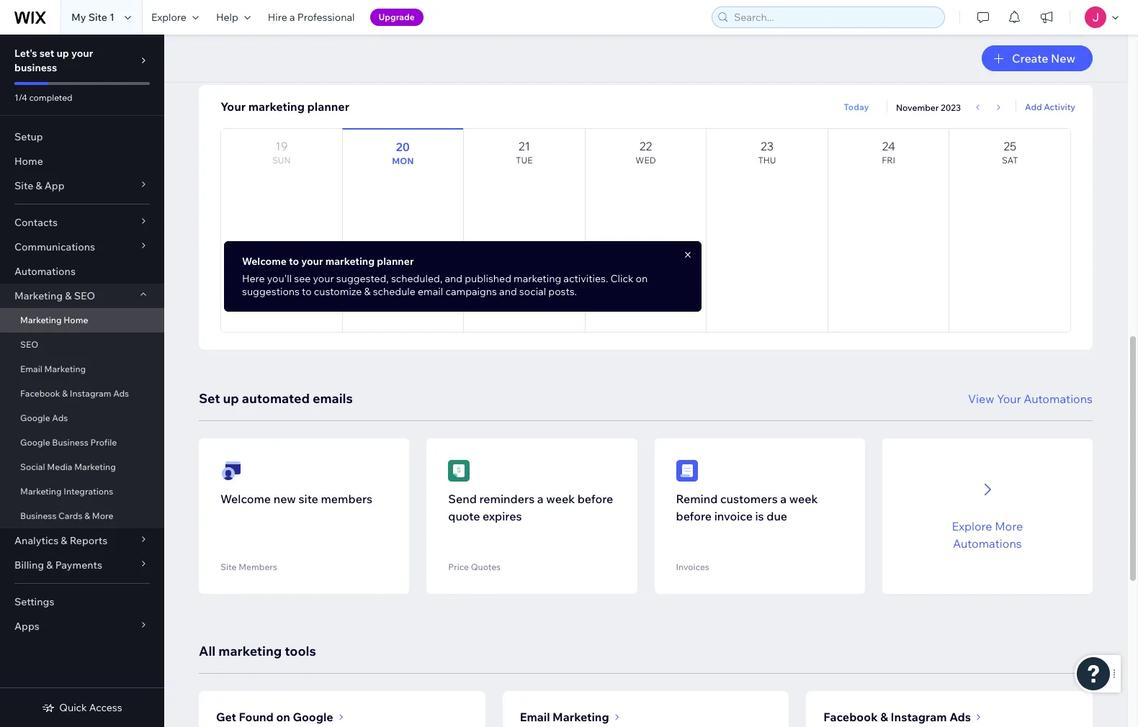 Task type: vqa. For each thing, say whether or not it's contained in the screenshot.
for
no



Task type: describe. For each thing, give the bounding box(es) containing it.
hire
[[268, 11, 287, 24]]

campaigns
[[446, 285, 497, 298]]

profile
[[90, 438, 117, 448]]

1 horizontal spatial and
[[500, 285, 517, 298]]

25 sat
[[1003, 139, 1019, 166]]

planner inside welcome to your marketing planner here you'll see your suggested, scheduled, and published marketing activities. click on suggestions to customize & schedule email campaigns and social posts.
[[377, 255, 414, 268]]

automations for explore more automations
[[954, 537, 1023, 551]]

email
[[418, 285, 443, 298]]

explore for explore
[[151, 11, 187, 24]]

home link
[[0, 149, 164, 174]]

view
[[969, 392, 995, 407]]

marketing integrations link
[[0, 480, 164, 505]]

site members
[[221, 562, 278, 573]]

payments
[[55, 559, 102, 572]]

see
[[294, 272, 311, 285]]

marketing home
[[20, 315, 88, 326]]

0 horizontal spatial your
[[221, 99, 246, 114]]

settings link
[[0, 590, 164, 615]]

email marketing inside email marketing link
[[20, 364, 86, 375]]

google for google business profile
[[20, 438, 50, 448]]

22
[[640, 139, 652, 154]]

google business profile link
[[0, 431, 164, 456]]

site
[[299, 492, 318, 507]]

19 sun
[[272, 139, 291, 166]]

marketing down professional
[[314, 37, 378, 53]]

seo link
[[0, 333, 164, 358]]

google ads link
[[0, 407, 164, 431]]

19
[[275, 139, 288, 154]]

found
[[239, 711, 274, 725]]

2 vertical spatial your
[[313, 272, 334, 285]]

social
[[520, 285, 546, 298]]

set up automation for a
[[487, 556, 578, 569]]

set up automation button for a
[[449, 551, 616, 573]]

0 vertical spatial home
[[14, 155, 43, 168]]

customize
[[314, 285, 362, 298]]

facebook & instagram ads inside sidebar element
[[20, 388, 129, 399]]

social media marketing
[[20, 462, 116, 473]]

0 horizontal spatial set
[[199, 391, 220, 407]]

1 vertical spatial your
[[301, 255, 323, 268]]

0 horizontal spatial on
[[276, 711, 290, 725]]

20
[[396, 140, 410, 154]]

welcome for welcome to your marketing planner here you'll see your suggested, scheduled, and published marketing activities. click on suggestions to customize & schedule email campaigns and social posts.
[[242, 255, 287, 268]]

invoices
[[676, 562, 710, 573]]

up inside let's set up your business
[[57, 47, 69, 60]]

add
[[1026, 101, 1043, 112]]

2 horizontal spatial ads
[[950, 711, 972, 725]]

week for reminders
[[547, 492, 575, 507]]

1 vertical spatial email marketing
[[520, 711, 609, 725]]

mon
[[392, 156, 414, 166]]

hire a professional link
[[259, 0, 364, 35]]

all
[[199, 644, 216, 660]]

a for send reminders a week before quote expires
[[538, 492, 544, 507]]

0 vertical spatial business
[[52, 438, 88, 448]]

media
[[47, 462, 72, 473]]

1 vertical spatial instagram
[[891, 711, 948, 725]]

published
[[465, 272, 512, 285]]

1 horizontal spatial your
[[998, 392, 1022, 407]]

0 vertical spatial schedule
[[255, 37, 311, 53]]

up for new
[[277, 556, 291, 569]]

marketing integrations
[[20, 487, 113, 497]]

& inside facebook & instagram ads link
[[62, 388, 68, 399]]

contacts button
[[0, 210, 164, 235]]

set for send reminders a week before quote expires
[[487, 556, 503, 569]]

welcome new site members
[[221, 492, 373, 507]]

google business profile
[[20, 438, 117, 448]]

marketing left activities.
[[514, 272, 562, 285]]

business
[[14, 61, 57, 74]]

facebook inside sidebar element
[[20, 388, 60, 399]]

set
[[39, 47, 54, 60]]

analytics & reports
[[14, 535, 108, 548]]

integrations
[[64, 487, 113, 497]]

email marketing link
[[0, 358, 164, 382]]

apps
[[14, 621, 39, 634]]

& inside marketing & seo dropdown button
[[65, 290, 72, 303]]

create new button
[[982, 45, 1093, 71]]

apps button
[[0, 615, 164, 639]]

set up automation button for site
[[221, 551, 388, 573]]

before for send reminders a week before quote expires
[[578, 492, 614, 507]]

quick
[[59, 702, 87, 715]]

invoice
[[715, 510, 753, 524]]

quote
[[449, 510, 480, 524]]

site & app
[[14, 179, 65, 192]]

emails
[[313, 391, 353, 407]]

0 horizontal spatial and
[[445, 272, 463, 285]]

1/4 completed
[[14, 92, 73, 103]]

2023
[[941, 102, 962, 113]]

let's set up your business
[[14, 47, 93, 74]]

set for welcome new site members
[[259, 556, 275, 569]]

my
[[71, 11, 86, 24]]

marketing & seo button
[[0, 284, 164, 308]]

communications
[[14, 241, 95, 254]]

members
[[239, 562, 278, 573]]

social media marketing link
[[0, 456, 164, 480]]

marketing inside marketing home link
[[20, 315, 62, 326]]

automations link
[[0, 259, 164, 284]]

automation for week
[[521, 556, 578, 569]]

billing & payments button
[[0, 554, 164, 578]]

24 fri
[[882, 139, 896, 166]]

category image
[[449, 461, 470, 482]]

suggestions
[[242, 285, 300, 298]]

20 mon
[[392, 140, 414, 166]]

analytics & reports button
[[0, 529, 164, 554]]

sat
[[1003, 155, 1019, 166]]

& inside the site & app popup button
[[36, 179, 42, 192]]

22 wed
[[636, 139, 656, 166]]

quick access
[[59, 702, 122, 715]]

create & schedule marketing activities
[[199, 37, 438, 53]]

posts.
[[549, 285, 577, 298]]

help button
[[207, 0, 259, 35]]

& inside business cards & more 'link'
[[84, 511, 90, 522]]

wed
[[636, 155, 656, 166]]

app
[[45, 179, 65, 192]]

1 vertical spatial to
[[302, 285, 312, 298]]

a for remind customers a week before invoice is due
[[781, 492, 787, 507]]

scheduled,
[[391, 272, 443, 285]]

automations for view your automations
[[1024, 392, 1093, 407]]

more inside 'link'
[[92, 511, 113, 522]]

instagram inside facebook & instagram ads link
[[70, 388, 111, 399]]

you'll
[[267, 272, 292, 285]]

email inside email marketing link
[[20, 364, 42, 375]]

business cards & more link
[[0, 505, 164, 529]]

marketing inside marketing & seo dropdown button
[[14, 290, 63, 303]]

activities.
[[564, 272, 609, 285]]

reminders
[[480, 492, 535, 507]]



Task type: locate. For each thing, give the bounding box(es) containing it.
view your automations
[[969, 392, 1093, 407]]

up right quotes
[[505, 556, 519, 569]]

billing
[[14, 559, 44, 572]]

0 horizontal spatial create
[[199, 37, 241, 53]]

marketing inside marketing integrations link
[[20, 487, 62, 497]]

thu
[[759, 155, 777, 166]]

1 automation from the left
[[293, 556, 350, 569]]

up right "set"
[[57, 47, 69, 60]]

welcome up 'here'
[[242, 255, 287, 268]]

members
[[321, 492, 373, 507]]

schedule inside welcome to your marketing planner here you'll see your suggested, scheduled, and published marketing activities. click on suggestions to customize & schedule email campaigns and social posts.
[[373, 285, 416, 298]]

0 vertical spatial ads
[[113, 388, 129, 399]]

schedule
[[255, 37, 311, 53], [373, 285, 416, 298]]

cards
[[58, 511, 83, 522]]

Search... field
[[730, 7, 941, 27]]

2 automation from the left
[[521, 556, 578, 569]]

business cards & more
[[20, 511, 113, 522]]

set up automation down send reminders a week before quote expires on the bottom
[[487, 556, 578, 569]]

get
[[216, 711, 236, 725]]

november 2023
[[897, 102, 962, 113]]

create for create & schedule marketing activities
[[199, 37, 241, 53]]

explore for explore more automations
[[953, 519, 993, 534]]

your right see
[[313, 272, 334, 285]]

professional
[[297, 11, 355, 24]]

0 horizontal spatial a
[[290, 11, 295, 24]]

category image
[[676, 461, 698, 482]]

1 week from the left
[[547, 492, 575, 507]]

schedule down the hire
[[255, 37, 311, 53]]

automation for members
[[293, 556, 350, 569]]

automations
[[14, 265, 76, 278], [1024, 392, 1093, 407], [954, 537, 1023, 551]]

0 horizontal spatial facebook & instagram ads
[[20, 388, 129, 399]]

1 horizontal spatial planner
[[377, 255, 414, 268]]

0 horizontal spatial planner
[[307, 99, 350, 114]]

0 horizontal spatial automations
[[14, 265, 76, 278]]

create down the help
[[199, 37, 241, 53]]

1 horizontal spatial to
[[302, 285, 312, 298]]

1 vertical spatial facebook & instagram ads
[[824, 711, 972, 725]]

0 horizontal spatial before
[[578, 492, 614, 507]]

week inside send reminders a week before quote expires
[[547, 492, 575, 507]]

1 vertical spatial home
[[64, 315, 88, 326]]

reports
[[70, 535, 108, 548]]

set up automation button down site
[[221, 551, 388, 573]]

site inside popup button
[[14, 179, 33, 192]]

&
[[243, 37, 252, 53], [36, 179, 42, 192], [364, 285, 371, 298], [65, 290, 72, 303], [62, 388, 68, 399], [84, 511, 90, 522], [61, 535, 67, 548], [46, 559, 53, 572], [881, 711, 889, 725]]

0 vertical spatial facebook & instagram ads
[[20, 388, 129, 399]]

your
[[71, 47, 93, 60], [301, 255, 323, 268], [313, 272, 334, 285]]

new
[[1052, 51, 1076, 66]]

upgrade button
[[370, 9, 424, 26]]

create inside button
[[1013, 51, 1049, 66]]

to up see
[[289, 255, 299, 268]]

0 vertical spatial email marketing
[[20, 364, 86, 375]]

explore
[[151, 11, 187, 24], [953, 519, 993, 534]]

automations inside explore more automations
[[954, 537, 1023, 551]]

up left automated
[[223, 391, 239, 407]]

marketing home link
[[0, 308, 164, 333]]

to right you'll at the left top of the page
[[302, 285, 312, 298]]

marketing up suggested, on the left of page
[[326, 255, 375, 268]]

google right the found
[[293, 711, 333, 725]]

home
[[14, 155, 43, 168], [64, 315, 88, 326]]

business up analytics
[[20, 511, 57, 522]]

marketing up 19
[[248, 99, 305, 114]]

1 horizontal spatial on
[[636, 272, 648, 285]]

your right "set"
[[71, 47, 93, 60]]

1 vertical spatial email
[[520, 711, 550, 725]]

0 vertical spatial seo
[[74, 290, 95, 303]]

0 horizontal spatial to
[[289, 255, 299, 268]]

1 vertical spatial google
[[20, 438, 50, 448]]

& inside analytics & reports dropdown button
[[61, 535, 67, 548]]

welcome for welcome new site members
[[221, 492, 271, 507]]

1 horizontal spatial up
[[223, 391, 239, 407]]

site for site members
[[221, 562, 237, 573]]

upgrade
[[379, 12, 415, 22]]

0 horizontal spatial automation
[[293, 556, 350, 569]]

automations inside sidebar element
[[14, 265, 76, 278]]

set down new
[[259, 556, 275, 569]]

automation down send reminders a week before quote expires on the bottom
[[521, 556, 578, 569]]

0 vertical spatial planner
[[307, 99, 350, 114]]

create left new
[[1013, 51, 1049, 66]]

1 horizontal spatial set
[[259, 556, 275, 569]]

planner up scheduled,
[[377, 255, 414, 268]]

1 vertical spatial business
[[20, 511, 57, 522]]

marketing
[[14, 290, 63, 303], [20, 315, 62, 326], [44, 364, 86, 375], [74, 462, 116, 473], [20, 487, 62, 497], [553, 711, 609, 725]]

schedule left email
[[373, 285, 416, 298]]

add activity
[[1026, 101, 1076, 112]]

24
[[882, 139, 896, 154]]

1 vertical spatial seo
[[20, 339, 38, 350]]

0 horizontal spatial week
[[547, 492, 575, 507]]

1 vertical spatial your
[[998, 392, 1022, 407]]

price
[[449, 562, 469, 573]]

site left members
[[221, 562, 237, 573]]

& inside billing & payments dropdown button
[[46, 559, 53, 572]]

0 vertical spatial site
[[88, 11, 107, 24]]

a inside send reminders a week before quote expires
[[538, 492, 544, 507]]

1 vertical spatial planner
[[377, 255, 414, 268]]

0 horizontal spatial instagram
[[70, 388, 111, 399]]

set up automation for site
[[259, 556, 350, 569]]

your up see
[[301, 255, 323, 268]]

site for site & app
[[14, 179, 33, 192]]

1 horizontal spatial facebook
[[824, 711, 878, 725]]

google for google ads
[[20, 413, 50, 424]]

0 horizontal spatial facebook
[[20, 388, 60, 399]]

billing & payments
[[14, 559, 102, 572]]

0 horizontal spatial explore
[[151, 11, 187, 24]]

1 horizontal spatial before
[[676, 510, 712, 524]]

welcome to your marketing planner here you'll see your suggested, scheduled, and published marketing activities. click on suggestions to customize & schedule email campaigns and social posts.
[[242, 255, 648, 298]]

automation right members
[[293, 556, 350, 569]]

google up social
[[20, 438, 50, 448]]

your inside let's set up your business
[[71, 47, 93, 60]]

set up automation down site
[[259, 556, 350, 569]]

activities
[[381, 37, 438, 53]]

sidebar element
[[0, 35, 164, 728]]

0 horizontal spatial email
[[20, 364, 42, 375]]

add activity button
[[1026, 100, 1076, 113]]

social
[[20, 462, 45, 473]]

remind customers a week before invoice is due
[[676, 492, 819, 524]]

1 horizontal spatial more
[[995, 519, 1024, 534]]

google inside google business profile link
[[20, 438, 50, 448]]

facebook & instagram ads link
[[0, 382, 164, 407]]

setup
[[14, 130, 43, 143]]

0 horizontal spatial up
[[57, 47, 69, 60]]

0 vertical spatial explore
[[151, 11, 187, 24]]

1 vertical spatial before
[[676, 510, 712, 524]]

let's
[[14, 47, 37, 60]]

1 horizontal spatial schedule
[[373, 285, 416, 298]]

business
[[52, 438, 88, 448], [20, 511, 57, 522]]

access
[[89, 702, 122, 715]]

& inside welcome to your marketing planner here you'll see your suggested, scheduled, and published marketing activities. click on suggestions to customize & schedule email campaigns and social posts.
[[364, 285, 371, 298]]

1 vertical spatial up
[[223, 391, 239, 407]]

before inside send reminders a week before quote expires
[[578, 492, 614, 507]]

explore more automations
[[953, 519, 1024, 551]]

1 horizontal spatial set up automation button
[[449, 551, 616, 573]]

up for reminders
[[505, 556, 519, 569]]

my site 1
[[71, 11, 115, 24]]

and left social
[[500, 285, 517, 298]]

0 horizontal spatial home
[[14, 155, 43, 168]]

2 vertical spatial google
[[293, 711, 333, 725]]

1 horizontal spatial seo
[[74, 290, 95, 303]]

set right price
[[487, 556, 503, 569]]

week for customers
[[790, 492, 819, 507]]

0 vertical spatial facebook
[[20, 388, 60, 399]]

customers
[[721, 492, 778, 507]]

completed
[[29, 92, 73, 103]]

0 vertical spatial before
[[578, 492, 614, 507]]

0 vertical spatial to
[[289, 255, 299, 268]]

1 vertical spatial schedule
[[373, 285, 416, 298]]

2 set up automation from the left
[[487, 556, 578, 569]]

1 horizontal spatial explore
[[953, 519, 993, 534]]

business inside 'link'
[[20, 511, 57, 522]]

2 week from the left
[[790, 492, 819, 507]]

1 up from the left
[[277, 556, 291, 569]]

before inside remind customers a week before invoice is due
[[676, 510, 712, 524]]

site left 1
[[88, 11, 107, 24]]

here
[[242, 272, 265, 285]]

week right reminders
[[547, 492, 575, 507]]

google up google business profile
[[20, 413, 50, 424]]

to
[[289, 255, 299, 268], [302, 285, 312, 298]]

seo
[[74, 290, 95, 303], [20, 339, 38, 350]]

automated
[[242, 391, 310, 407]]

ads
[[113, 388, 129, 399], [52, 413, 68, 424], [950, 711, 972, 725]]

and right email
[[445, 272, 463, 285]]

1 horizontal spatial instagram
[[891, 711, 948, 725]]

2 set up automation button from the left
[[449, 551, 616, 573]]

on right the found
[[276, 711, 290, 725]]

1 vertical spatial facebook
[[824, 711, 878, 725]]

create for create new
[[1013, 51, 1049, 66]]

on right click
[[636, 272, 648, 285]]

up
[[277, 556, 291, 569], [505, 556, 519, 569]]

1 horizontal spatial site
[[88, 11, 107, 24]]

week right customers on the bottom right of the page
[[790, 492, 819, 507]]

0 horizontal spatial email marketing
[[20, 364, 86, 375]]

due
[[767, 510, 788, 524]]

facebook & instagram ads
[[20, 388, 129, 399], [824, 711, 972, 725]]

set up automation
[[259, 556, 350, 569], [487, 556, 578, 569]]

google inside google ads link
[[20, 413, 50, 424]]

more inside explore more automations
[[995, 519, 1024, 534]]

email
[[20, 364, 42, 375], [520, 711, 550, 725]]

more
[[92, 511, 113, 522], [995, 519, 1024, 534]]

tue
[[516, 155, 533, 166]]

2 horizontal spatial set
[[487, 556, 503, 569]]

0 horizontal spatial schedule
[[255, 37, 311, 53]]

set up automation button down send reminders a week before quote expires on the bottom
[[449, 551, 616, 573]]

welcome
[[242, 255, 287, 268], [221, 492, 271, 507]]

welcome left new
[[221, 492, 271, 507]]

0 vertical spatial welcome
[[242, 255, 287, 268]]

home down marketing & seo dropdown button
[[64, 315, 88, 326]]

set up automated emails
[[199, 391, 353, 407]]

0 horizontal spatial site
[[14, 179, 33, 192]]

click
[[611, 272, 634, 285]]

0 vertical spatial instagram
[[70, 388, 111, 399]]

1 horizontal spatial a
[[538, 492, 544, 507]]

your
[[221, 99, 246, 114], [998, 392, 1022, 407]]

0 vertical spatial google
[[20, 413, 50, 424]]

a right reminders
[[538, 492, 544, 507]]

automation
[[293, 556, 350, 569], [521, 556, 578, 569]]

2 horizontal spatial site
[[221, 562, 237, 573]]

1 horizontal spatial facebook & instagram ads
[[824, 711, 972, 725]]

2 horizontal spatial automations
[[1024, 392, 1093, 407]]

site left app
[[14, 179, 33, 192]]

before for remind customers a week before invoice is due
[[676, 510, 712, 524]]

1 set up automation button from the left
[[221, 551, 388, 573]]

hire a professional
[[268, 11, 355, 24]]

new
[[274, 492, 296, 507]]

1 vertical spatial automations
[[1024, 392, 1093, 407]]

planner
[[307, 99, 350, 114], [377, 255, 414, 268]]

1 set up automation from the left
[[259, 556, 350, 569]]

seo down automations link
[[74, 290, 95, 303]]

a inside remind customers a week before invoice is due
[[781, 492, 787, 507]]

1 horizontal spatial week
[[790, 492, 819, 507]]

1 horizontal spatial email
[[520, 711, 550, 725]]

1 horizontal spatial email marketing
[[520, 711, 609, 725]]

1 vertical spatial site
[[14, 179, 33, 192]]

0 vertical spatial email
[[20, 364, 42, 375]]

activity
[[1045, 101, 1076, 112]]

marketing
[[314, 37, 378, 53], [248, 99, 305, 114], [326, 255, 375, 268], [514, 272, 562, 285], [219, 644, 282, 660]]

business up the social media marketing
[[52, 438, 88, 448]]

1 horizontal spatial up
[[505, 556, 519, 569]]

0 horizontal spatial set up automation
[[259, 556, 350, 569]]

0 vertical spatial up
[[57, 47, 69, 60]]

0 horizontal spatial more
[[92, 511, 113, 522]]

set up automation button
[[221, 551, 388, 573], [449, 551, 616, 573]]

up down new
[[277, 556, 291, 569]]

a up due
[[781, 492, 787, 507]]

seo down 'marketing home'
[[20, 339, 38, 350]]

0 vertical spatial automations
[[14, 265, 76, 278]]

welcome inside welcome to your marketing planner here you'll see your suggested, scheduled, and published marketing activities. click on suggestions to customize & schedule email campaigns and social posts.
[[242, 255, 287, 268]]

email marketing
[[20, 364, 86, 375], [520, 711, 609, 725]]

2 vertical spatial automations
[[954, 537, 1023, 551]]

explore inside explore more automations
[[953, 519, 993, 534]]

2 horizontal spatial a
[[781, 492, 787, 507]]

home down setup
[[14, 155, 43, 168]]

1 horizontal spatial home
[[64, 315, 88, 326]]

a right the hire
[[290, 11, 295, 24]]

1 horizontal spatial create
[[1013, 51, 1049, 66]]

november
[[897, 102, 939, 113]]

1 vertical spatial on
[[276, 711, 290, 725]]

23 thu
[[759, 139, 777, 166]]

week inside remind customers a week before invoice is due
[[790, 492, 819, 507]]

1 horizontal spatial ads
[[113, 388, 129, 399]]

quotes
[[471, 562, 501, 573]]

marketing inside email marketing link
[[44, 364, 86, 375]]

1 horizontal spatial set up automation
[[487, 556, 578, 569]]

1 horizontal spatial automations
[[954, 537, 1023, 551]]

is
[[756, 510, 764, 524]]

tools
[[285, 644, 316, 660]]

2 vertical spatial ads
[[950, 711, 972, 725]]

on inside welcome to your marketing planner here you'll see your suggested, scheduled, and published marketing activities. click on suggestions to customize & schedule email campaigns and social posts.
[[636, 272, 648, 285]]

21 tue
[[516, 139, 533, 166]]

create new
[[1013, 51, 1076, 66]]

planner down create & schedule marketing activities
[[307, 99, 350, 114]]

0 vertical spatial on
[[636, 272, 648, 285]]

0 horizontal spatial set up automation button
[[221, 551, 388, 573]]

set left automated
[[199, 391, 220, 407]]

2 up from the left
[[505, 556, 519, 569]]

remind
[[676, 492, 718, 507]]

0 vertical spatial your
[[71, 47, 93, 60]]

marketing inside social media marketing link
[[74, 462, 116, 473]]

25
[[1004, 139, 1017, 154]]

seo inside dropdown button
[[74, 290, 95, 303]]

1 horizontal spatial automation
[[521, 556, 578, 569]]

marketing right all
[[219, 644, 282, 660]]

up
[[57, 47, 69, 60], [223, 391, 239, 407]]

help
[[216, 11, 238, 24]]

google
[[20, 413, 50, 424], [20, 438, 50, 448], [293, 711, 333, 725]]

0 horizontal spatial up
[[277, 556, 291, 569]]

21
[[519, 139, 531, 154]]

1 vertical spatial ads
[[52, 413, 68, 424]]

expires
[[483, 510, 522, 524]]



